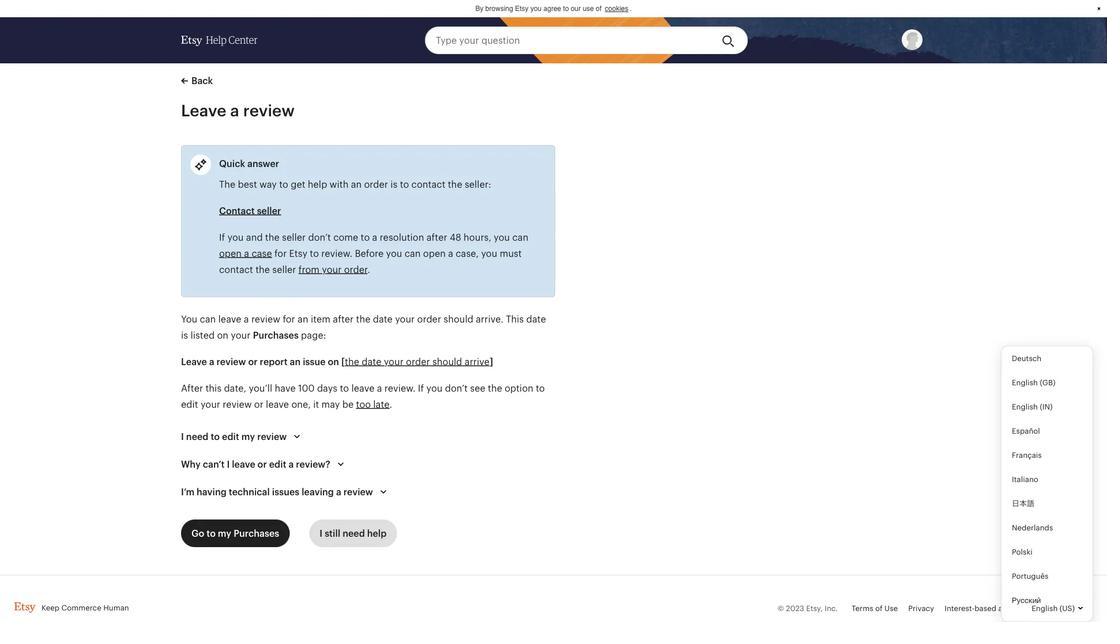 Task type: describe. For each thing, give the bounding box(es) containing it.
contact inside for etsy to review. before you can open a case, you must contact the seller
[[219, 265, 253, 275]]

go
[[191, 529, 204, 539]]

english (in) link
[[1002, 395, 1093, 419]]

keep commerce human
[[42, 604, 129, 613]]

deutsch link
[[1002, 347, 1093, 371]]

1 vertical spatial i
[[227, 460, 230, 470]]

privacy link
[[908, 605, 934, 613]]

contact seller link
[[219, 206, 281, 216]]

etsy image
[[181, 36, 202, 46]]

center
[[229, 35, 258, 46]]

to up be at the bottom of the page
[[340, 384, 349, 394]]

terms of use
[[852, 605, 898, 613]]

español button
[[1002, 419, 1093, 443]]

português button
[[1002, 565, 1093, 589]]

the inside for etsy to review. before you can open a case, you must contact the seller
[[256, 265, 270, 275]]

get
[[291, 179, 305, 190]]

this
[[506, 314, 524, 325]]

review inside you can leave a review for an item after the date your order should arrive. this date is listed on your
[[251, 314, 280, 325]]

you'll
[[249, 384, 272, 394]]

]
[[490, 357, 493, 367]]

nederlands
[[1012, 524, 1053, 533]]

you left and
[[228, 232, 244, 243]]

our
[[571, 5, 581, 13]]

i still need help link
[[309, 520, 397, 548]]

© 2023 etsy, inc. link
[[778, 605, 838, 613]]

open a case link
[[219, 249, 272, 259]]

a inside you can leave a review for an item after the date your order should arrive. this date is listed on your
[[244, 314, 249, 325]]

review up 'answer'
[[243, 101, 295, 120]]

the
[[219, 179, 235, 190]]

a up the quick
[[230, 101, 239, 120]]

it
[[313, 400, 319, 410]]

help center link
[[181, 24, 258, 57]]

you down hours, at the left of page
[[481, 249, 497, 259]]

to left get at the top of page
[[279, 179, 288, 190]]

nederlands link
[[1002, 516, 1093, 540]]

issue
[[303, 357, 326, 367]]

review right leaving
[[344, 487, 373, 498]]

help center
[[206, 35, 258, 46]]

a up late
[[377, 384, 382, 394]]

date right this
[[526, 314, 546, 325]]

a up before
[[372, 232, 377, 243]]

help
[[206, 35, 227, 46]]

should for arrive.
[[444, 314, 473, 325]]

from your order .
[[299, 265, 373, 275]]

english for english (gb)
[[1012, 379, 1038, 387]]

a left review?
[[289, 460, 294, 470]]

etsy inside for etsy to review. before you can open a case, you must contact the seller
[[289, 249, 307, 259]]

or inside if you don't see the option to edit your review or leave one, it may be
[[254, 400, 263, 410]]

2023
[[786, 605, 804, 613]]

terms of use link
[[852, 605, 898, 613]]

browsing
[[486, 5, 513, 13]]

go to my purchases link
[[181, 520, 290, 548]]

listed
[[191, 330, 215, 341]]

case,
[[456, 249, 479, 259]]

can inside if you and the seller don't come to a resolution after 48 hours, you can open a case
[[512, 232, 529, 243]]

português
[[1012, 572, 1049, 581]]

days
[[317, 384, 338, 394]]

to inside "i need to edit my review" dropdown button
[[211, 432, 220, 442]]

0 vertical spatial an
[[351, 179, 362, 190]]

still
[[325, 529, 340, 539]]

100
[[298, 384, 315, 394]]

review up why can't i leave or edit a review? dropdown button
[[257, 432, 287, 442]]

leave inside if you don't see the option to edit your review or leave one, it may be
[[266, 400, 289, 410]]

option
[[505, 384, 533, 394]]

русский link
[[1002, 589, 1093, 613]]

after inside you can leave a review for an item after the date your order should arrive. this date is listed on your
[[333, 314, 354, 325]]

for inside you can leave a review for an item after the date your order should arrive. this date is listed on your
[[283, 314, 295, 325]]

2 vertical spatial edit
[[269, 460, 286, 470]]

the left the seller:
[[448, 179, 462, 190]]

why
[[181, 460, 201, 470]]

from your order link
[[299, 265, 368, 275]]

1 horizontal spatial review.
[[385, 384, 416, 394]]

you
[[181, 314, 197, 325]]

can't
[[203, 460, 225, 470]]

english (gb) button
[[1002, 371, 1093, 395]]

1 horizontal spatial on
[[328, 357, 339, 367]]

quick
[[219, 159, 245, 169]]

leave for leave a review
[[181, 101, 226, 120]]

français
[[1012, 451, 1042, 460]]

issues
[[272, 487, 299, 498]]

case
[[252, 249, 272, 259]]

a up this
[[209, 357, 214, 367]]

you down resolution on the top of the page
[[386, 249, 402, 259]]

interest-based ads link
[[945, 605, 1011, 613]]

review?
[[296, 460, 330, 470]]

to up resolution on the top of the page
[[400, 179, 409, 190]]

back link
[[181, 74, 213, 88]]

don't inside if you don't see the option to edit your review or leave one, it may be
[[445, 384, 468, 394]]

the inside if you and the seller don't come to a resolution after 48 hours, you can open a case
[[265, 232, 280, 243]]

you inside if you don't see the option to edit your review or leave one, it may be
[[426, 384, 443, 394]]

1 vertical spatial purchases
[[234, 529, 279, 539]]

a right leaving
[[336, 487, 341, 498]]

español link
[[1002, 419, 1093, 443]]

menu containing deutsch
[[1001, 346, 1093, 623]]

have
[[275, 384, 296, 394]]

order inside you can leave a review for an item after the date your order should arrive. this date is listed on your
[[417, 314, 441, 325]]

i still need help
[[320, 529, 387, 539]]

1 vertical spatial .
[[368, 265, 370, 275]]

this
[[206, 384, 222, 394]]

may
[[322, 400, 340, 410]]

your right listed at bottom
[[231, 330, 251, 341]]

the up if you don't see the option to edit your review or leave one, it may be
[[345, 357, 359, 367]]

one,
[[291, 400, 311, 410]]

seller inside if you and the seller don't come to a resolution after 48 hours, you can open a case
[[282, 232, 306, 243]]

if for and
[[219, 232, 225, 243]]

interest-based ads
[[945, 605, 1011, 613]]

can inside you can leave a review for an item after the date your order should arrive. this date is listed on your
[[200, 314, 216, 325]]

date for arrive.
[[373, 314, 393, 325]]

leave up too
[[351, 384, 375, 394]]

1 vertical spatial help
[[367, 529, 387, 539]]

to inside if you don't see the option to edit your review or leave one, it may be
[[536, 384, 545, 394]]

you inside cookie consent dialog
[[531, 5, 542, 13]]

don't inside if you and the seller don't come to a resolution after 48 hours, you can open a case
[[308, 232, 331, 243]]

© 2023 etsy, inc.
[[778, 605, 838, 613]]

1 vertical spatial need
[[343, 529, 365, 539]]

by browsing etsy you agree to our use of cookies .
[[476, 5, 632, 13]]

too late link
[[356, 400, 390, 410]]

report
[[260, 357, 288, 367]]

polski
[[1012, 548, 1033, 557]]

keep
[[42, 604, 59, 613]]

. inside cookie consent dialog
[[630, 5, 632, 13]]

ads
[[999, 605, 1011, 613]]

0 horizontal spatial help
[[308, 179, 327, 190]]

way
[[260, 179, 277, 190]]

too
[[356, 400, 371, 410]]

agree
[[544, 5, 561, 13]]

privacy
[[908, 605, 934, 613]]

nederlands button
[[1002, 516, 1093, 540]]

(in)
[[1040, 403, 1053, 411]]

your up the date your order should arrive link
[[395, 314, 415, 325]]

if for don't
[[418, 384, 424, 394]]

italiano button
[[1002, 468, 1093, 492]]

italiano link
[[1002, 468, 1093, 492]]

i need to edit my review button
[[171, 423, 314, 451]]

an inside you can leave a review for an item after the date your order should arrive. this date is listed on your
[[298, 314, 308, 325]]

0 vertical spatial seller
[[257, 206, 281, 216]]



Task type: locate. For each thing, give the bounding box(es) containing it.
0 horizontal spatial after
[[333, 314, 354, 325]]

is up resolution on the top of the page
[[391, 179, 398, 190]]

1 vertical spatial for
[[283, 314, 295, 325]]

from
[[299, 265, 320, 275]]

need
[[186, 432, 208, 442], [343, 529, 365, 539]]

review.
[[321, 249, 352, 259], [385, 384, 416, 394]]

a left case,
[[448, 249, 453, 259]]

go to my purchases
[[191, 529, 279, 539]]

contact seller
[[219, 206, 281, 216]]

review. inside for etsy to review. before you can open a case, you must contact the seller
[[321, 249, 352, 259]]

leave inside why can't i leave or edit a review? dropdown button
[[232, 460, 255, 470]]

0 vertical spatial .
[[630, 5, 632, 13]]

date,
[[224, 384, 246, 394]]

use
[[885, 605, 898, 613]]

after
[[427, 232, 447, 243], [333, 314, 354, 325]]

purchases up report
[[253, 330, 299, 341]]

2 horizontal spatial can
[[512, 232, 529, 243]]

etsy inside cookie consent dialog
[[515, 5, 529, 13]]

0 horizontal spatial on
[[217, 330, 228, 341]]

0 horizontal spatial if
[[219, 232, 225, 243]]

0 vertical spatial on
[[217, 330, 228, 341]]

2 open from the left
[[423, 249, 446, 259]]

2 horizontal spatial edit
[[269, 460, 286, 470]]

1 vertical spatial can
[[405, 249, 421, 259]]

edit up can't
[[222, 432, 239, 442]]

page:
[[301, 330, 326, 341]]

0 horizontal spatial contact
[[219, 265, 253, 275]]

for inside for etsy to review. before you can open a case, you must contact the seller
[[274, 249, 287, 259]]

0 horizontal spatial open
[[219, 249, 242, 259]]

help right still
[[367, 529, 387, 539]]

interest-
[[945, 605, 975, 613]]

leaving
[[302, 487, 334, 498]]

2 vertical spatial i
[[320, 529, 323, 539]]

the down case
[[256, 265, 270, 275]]

0 vertical spatial after
[[427, 232, 447, 243]]

menu
[[1001, 346, 1093, 623]]

you up must
[[494, 232, 510, 243]]

1 open from the left
[[219, 249, 242, 259]]

your right from
[[322, 265, 342, 275]]

to inside if you and the seller don't come to a resolution after 48 hours, you can open a case
[[361, 232, 370, 243]]

review inside if you don't see the option to edit your review or leave one, it may be
[[223, 400, 252, 410]]

for right case
[[274, 249, 287, 259]]

русский
[[1012, 597, 1041, 605]]

edit up i'm having technical issues leaving a review
[[269, 460, 286, 470]]

can inside for etsy to review. before you can open a case, you must contact the seller
[[405, 249, 421, 259]]

0 vertical spatial purchases
[[253, 330, 299, 341]]

to inside cookie consent dialog
[[563, 5, 569, 13]]

0 vertical spatial review.
[[321, 249, 352, 259]]

if down the date your order should arrive link
[[418, 384, 424, 394]]

if inside if you and the seller don't come to a resolution after 48 hours, you can open a case
[[219, 232, 225, 243]]

0 vertical spatial my
[[242, 432, 255, 442]]

by
[[476, 5, 484, 13]]

русский button
[[1002, 589, 1093, 613]]

for etsy to review. before you can open a case, you must contact the seller
[[219, 249, 522, 275]]

1 vertical spatial my
[[218, 529, 231, 539]]

your up late
[[384, 357, 404, 367]]

0 horizontal spatial my
[[218, 529, 231, 539]]

0 vertical spatial i
[[181, 432, 184, 442]]

open inside if you and the seller don't come to a resolution after 48 hours, you can open a case
[[219, 249, 242, 259]]

leave right you on the bottom
[[218, 314, 241, 325]]

can up listed at bottom
[[200, 314, 216, 325]]

you can leave a review for an item after the date your order should arrive. this date is listed on your
[[181, 314, 546, 341]]

or inside dropdown button
[[258, 460, 267, 470]]

on inside you can leave a review for an item after the date your order should arrive. this date is listed on your
[[217, 330, 228, 341]]

review. up late
[[385, 384, 416, 394]]

1 horizontal spatial need
[[343, 529, 365, 539]]

after right 'item'
[[333, 314, 354, 325]]

2 vertical spatial an
[[290, 357, 301, 367]]

0 vertical spatial leave
[[181, 101, 226, 120]]

or down you'll
[[254, 400, 263, 410]]

purchases down technical
[[234, 529, 279, 539]]

to up before
[[361, 232, 370, 243]]

english inside dropdown button
[[1032, 605, 1058, 613]]

your inside if you don't see the option to edit your review or leave one, it may be
[[201, 400, 220, 410]]

italiano
[[1012, 475, 1039, 484]]

0 vertical spatial help
[[308, 179, 327, 190]]

answer
[[247, 159, 279, 169]]

1 leave from the top
[[181, 101, 226, 120]]

leave for leave a review or report an issue on [ the date your order should arrive ]
[[181, 357, 207, 367]]

should left arrive.
[[444, 314, 473, 325]]

or left report
[[248, 357, 258, 367]]

seller:
[[465, 179, 491, 190]]

arrive.
[[476, 314, 504, 325]]

need inside dropdown button
[[186, 432, 208, 442]]

1 vertical spatial etsy
[[289, 249, 307, 259]]

português link
[[1002, 565, 1093, 589]]

purchases page:
[[253, 330, 326, 341]]

0 vertical spatial of
[[596, 5, 602, 13]]

english for english (in)
[[1012, 403, 1038, 411]]

leave a review or report an issue on [ the date your order should arrive ]
[[181, 357, 493, 367]]

my inside dropdown button
[[242, 432, 255, 442]]

日本語 button
[[1002, 492, 1093, 516]]

etsy image
[[14, 603, 36, 614]]

seller inside for etsy to review. before you can open a case, you must contact the seller
[[272, 265, 296, 275]]

the date your order should arrive link
[[345, 357, 490, 367]]

to up can't
[[211, 432, 220, 442]]

0 horizontal spatial is
[[181, 330, 188, 341]]

seller
[[257, 206, 281, 216], [282, 232, 306, 243], [272, 265, 296, 275]]

the inside if you don't see the option to edit your review or leave one, it may be
[[488, 384, 502, 394]]

48
[[450, 232, 461, 243]]

0 vertical spatial should
[[444, 314, 473, 325]]

1 vertical spatial don't
[[445, 384, 468, 394]]

best
[[238, 179, 257, 190]]

why can't i leave or edit a review?
[[181, 460, 330, 470]]

polski link
[[1002, 540, 1093, 565]]

the right and
[[265, 232, 280, 243]]

contact left the seller:
[[412, 179, 446, 190]]

0 vertical spatial or
[[248, 357, 258, 367]]

edit inside if you don't see the option to edit your review or leave one, it may be
[[181, 400, 198, 410]]

[
[[341, 357, 345, 367]]

None search field
[[425, 27, 748, 54]]

an left issue
[[290, 357, 301, 367]]

if you don't see the option to edit your review or leave one, it may be
[[181, 384, 545, 410]]

1 vertical spatial edit
[[222, 432, 239, 442]]

is down you on the bottom
[[181, 330, 188, 341]]

your down this
[[201, 400, 220, 410]]

to right go
[[207, 529, 216, 539]]

1 vertical spatial of
[[875, 605, 883, 613]]

the inside you can leave a review for an item after the date your order should arrive. this date is listed on your
[[356, 314, 371, 325]]

. right cookies
[[630, 5, 632, 13]]

0 horizontal spatial etsy
[[289, 249, 307, 259]]

a left case
[[244, 249, 249, 259]]

contact
[[219, 206, 255, 216]]

a
[[230, 101, 239, 120], [372, 232, 377, 243], [244, 249, 249, 259], [448, 249, 453, 259], [244, 314, 249, 325], [209, 357, 214, 367], [377, 384, 382, 394], [289, 460, 294, 470], [336, 487, 341, 498]]

of left use
[[875, 605, 883, 613]]

0 horizontal spatial edit
[[181, 400, 198, 410]]

2 vertical spatial english
[[1032, 605, 1058, 613]]

1 horizontal spatial of
[[875, 605, 883, 613]]

2 horizontal spatial i
[[320, 529, 323, 539]]

you
[[531, 5, 542, 13], [228, 232, 244, 243], [494, 232, 510, 243], [386, 249, 402, 259], [481, 249, 497, 259], [426, 384, 443, 394]]

0 vertical spatial contact
[[412, 179, 446, 190]]

review down date,
[[223, 400, 252, 410]]

is
[[391, 179, 398, 190], [181, 330, 188, 341]]

seller left from
[[272, 265, 296, 275]]

or up technical
[[258, 460, 267, 470]]

i for i need to edit my review
[[181, 432, 184, 442]]

2 horizontal spatial .
[[630, 5, 632, 13]]

1 horizontal spatial i
[[227, 460, 230, 470]]

quick answer
[[219, 159, 279, 169]]

1 horizontal spatial is
[[391, 179, 398, 190]]

1 vertical spatial is
[[181, 330, 188, 341]]

leave a review
[[181, 101, 295, 120]]

date up the date your order should arrive link
[[373, 314, 393, 325]]

a inside for etsy to review. before you can open a case, you must contact the seller
[[448, 249, 453, 259]]

2 vertical spatial or
[[258, 460, 267, 470]]

2 vertical spatial seller
[[272, 265, 296, 275]]

1 vertical spatial leave
[[181, 357, 207, 367]]

open left case
[[219, 249, 242, 259]]

1 horizontal spatial edit
[[222, 432, 239, 442]]

1 horizontal spatial .
[[390, 400, 392, 410]]

date right [
[[362, 357, 381, 367]]

the
[[448, 179, 462, 190], [265, 232, 280, 243], [256, 265, 270, 275], [356, 314, 371, 325], [345, 357, 359, 367], [488, 384, 502, 394]]

cookies
[[605, 5, 628, 13]]

leave up after
[[181, 357, 207, 367]]

cookies link
[[604, 3, 630, 14]]

open inside for etsy to review. before you can open a case, you must contact the seller
[[423, 249, 446, 259]]

1 horizontal spatial if
[[418, 384, 424, 394]]

1 vertical spatial review.
[[385, 384, 416, 394]]

1 horizontal spatial after
[[427, 232, 447, 243]]

back
[[191, 76, 213, 86]]

leave down back
[[181, 101, 226, 120]]

human
[[103, 604, 129, 613]]

0 vertical spatial can
[[512, 232, 529, 243]]

1 horizontal spatial etsy
[[515, 5, 529, 13]]

my up why can't i leave or edit a review? on the left of the page
[[242, 432, 255, 442]]

0 horizontal spatial don't
[[308, 232, 331, 243]]

. right too
[[390, 400, 392, 410]]

hours,
[[464, 232, 491, 243]]

seller up from
[[282, 232, 306, 243]]

english (us)
[[1032, 605, 1075, 613]]

english (us) button
[[1022, 595, 1093, 623]]

to up from
[[310, 249, 319, 259]]

can up must
[[512, 232, 529, 243]]

english (in) button
[[1002, 395, 1093, 419]]

on right listed at bottom
[[217, 330, 228, 341]]

if inside if you don't see the option to edit your review or leave one, it may be
[[418, 384, 424, 394]]

on left [
[[328, 357, 339, 367]]

an left 'item'
[[298, 314, 308, 325]]

after this date, you'll have 100 days to leave a review.
[[181, 384, 418, 394]]

1 vertical spatial after
[[333, 314, 354, 325]]

seller down way
[[257, 206, 281, 216]]

english (gb)
[[1012, 379, 1056, 387]]

cookie consent dialog
[[0, 0, 1107, 17]]

. down before
[[368, 265, 370, 275]]

0 horizontal spatial i
[[181, 432, 184, 442]]

review up date,
[[217, 357, 246, 367]]

to left our
[[563, 5, 569, 13]]

be
[[342, 400, 354, 410]]

1 vertical spatial or
[[254, 400, 263, 410]]

0 vertical spatial english
[[1012, 379, 1038, 387]]

open left case,
[[423, 249, 446, 259]]

0 vertical spatial don't
[[308, 232, 331, 243]]

can down resolution on the top of the page
[[405, 249, 421, 259]]

1 horizontal spatial can
[[405, 249, 421, 259]]

etsy right browsing
[[515, 5, 529, 13]]

etsy,
[[806, 605, 823, 613]]

1 vertical spatial on
[[328, 357, 339, 367]]

the right 'item'
[[356, 314, 371, 325]]

Type your question search field
[[425, 27, 713, 54]]

should inside you can leave a review for an item after the date your order should arrive. this date is listed on your
[[444, 314, 473, 325]]

0 horizontal spatial of
[[596, 5, 602, 13]]

1 horizontal spatial contact
[[412, 179, 446, 190]]

1 horizontal spatial don't
[[445, 384, 468, 394]]

review. up from your order .
[[321, 249, 352, 259]]

0 horizontal spatial .
[[368, 265, 370, 275]]

contact down open a case "link"
[[219, 265, 253, 275]]

can
[[512, 232, 529, 243], [405, 249, 421, 259], [200, 314, 216, 325]]

0 vertical spatial for
[[274, 249, 287, 259]]

0 horizontal spatial review.
[[321, 249, 352, 259]]

after inside if you and the seller don't come to a resolution after 48 hours, you can open a case
[[427, 232, 447, 243]]

to inside go to my purchases link
[[207, 529, 216, 539]]

1 vertical spatial english
[[1012, 403, 1038, 411]]

français link
[[1002, 443, 1093, 468]]

2 vertical spatial can
[[200, 314, 216, 325]]

1 vertical spatial seller
[[282, 232, 306, 243]]

the right see on the bottom of page
[[488, 384, 502, 394]]

english (in)
[[1012, 403, 1053, 411]]

español
[[1012, 427, 1040, 436]]

leave down "i need to edit my review" dropdown button in the bottom left of the page
[[232, 460, 255, 470]]

having
[[197, 487, 227, 498]]

0 vertical spatial edit
[[181, 400, 198, 410]]

why can't i leave or edit a review? button
[[171, 451, 358, 479]]

to inside for etsy to review. before you can open a case, you must contact the seller
[[310, 249, 319, 259]]

don't left come
[[308, 232, 331, 243]]

of right use
[[596, 5, 602, 13]]

date for arrive
[[362, 357, 381, 367]]

terms
[[852, 605, 873, 613]]

arrive
[[465, 357, 490, 367]]

(us)
[[1060, 605, 1075, 613]]

1 horizontal spatial help
[[367, 529, 387, 539]]

english
[[1012, 379, 1038, 387], [1012, 403, 1038, 411], [1032, 605, 1058, 613]]

deutsch
[[1012, 354, 1042, 363]]

review up purchases page:
[[251, 314, 280, 325]]

don't left see on the bottom of page
[[445, 384, 468, 394]]

if up open a case "link"
[[219, 232, 225, 243]]

0 vertical spatial is
[[391, 179, 398, 190]]

before
[[355, 249, 384, 259]]

0 vertical spatial need
[[186, 432, 208, 442]]

0 horizontal spatial can
[[200, 314, 216, 325]]

you left the agree at top
[[531, 5, 542, 13]]

1 vertical spatial contact
[[219, 265, 253, 275]]

leave down have
[[266, 400, 289, 410]]

need up why
[[186, 432, 208, 442]]

date
[[373, 314, 393, 325], [526, 314, 546, 325], [362, 357, 381, 367]]

1 vertical spatial an
[[298, 314, 308, 325]]

a right you on the bottom
[[244, 314, 249, 325]]

is inside you can leave a review for an item after the date your order should arrive. this date is listed on your
[[181, 330, 188, 341]]

should for arrive
[[432, 357, 462, 367]]

i up why
[[181, 432, 184, 442]]

2 vertical spatial .
[[390, 400, 392, 410]]

use
[[583, 5, 594, 13]]

0 vertical spatial if
[[219, 232, 225, 243]]

1 vertical spatial should
[[432, 357, 462, 367]]

an right with
[[351, 179, 362, 190]]

open
[[219, 249, 242, 259], [423, 249, 446, 259]]

polski button
[[1002, 540, 1093, 565]]

edit
[[181, 400, 198, 410], [222, 432, 239, 442], [269, 460, 286, 470]]

etsy
[[515, 5, 529, 13], [289, 249, 307, 259]]

i right can't
[[227, 460, 230, 470]]

i for i still need help
[[320, 529, 323, 539]]

purchases
[[253, 330, 299, 341], [234, 529, 279, 539]]

i left still
[[320, 529, 323, 539]]

2 leave from the top
[[181, 357, 207, 367]]

need right still
[[343, 529, 365, 539]]

leave
[[218, 314, 241, 325], [351, 384, 375, 394], [266, 400, 289, 410], [232, 460, 255, 470]]

english for english (us)
[[1032, 605, 1058, 613]]

for up purchases page:
[[283, 314, 295, 325]]

1 vertical spatial if
[[418, 384, 424, 394]]

etsy up from
[[289, 249, 307, 259]]

1 horizontal spatial open
[[423, 249, 446, 259]]

to right option
[[536, 384, 545, 394]]

leave inside you can leave a review for an item after the date your order should arrive. this date is listed on your
[[218, 314, 241, 325]]

technical
[[229, 487, 270, 498]]

0 horizontal spatial need
[[186, 432, 208, 442]]

should left arrive
[[432, 357, 462, 367]]

i'm having technical issues leaving a review button
[[171, 479, 401, 506]]

0 vertical spatial etsy
[[515, 5, 529, 13]]

edit down after
[[181, 400, 198, 410]]

of inside cookie consent dialog
[[596, 5, 602, 13]]

you down the date your order should arrive link
[[426, 384, 443, 394]]

1 horizontal spatial my
[[242, 432, 255, 442]]

after left 48
[[427, 232, 447, 243]]

help
[[308, 179, 327, 190], [367, 529, 387, 539]]



Task type: vqa. For each thing, say whether or not it's contained in the screenshot.
the a inside "Why can't I leave or edit a review?" dropdown button
yes



